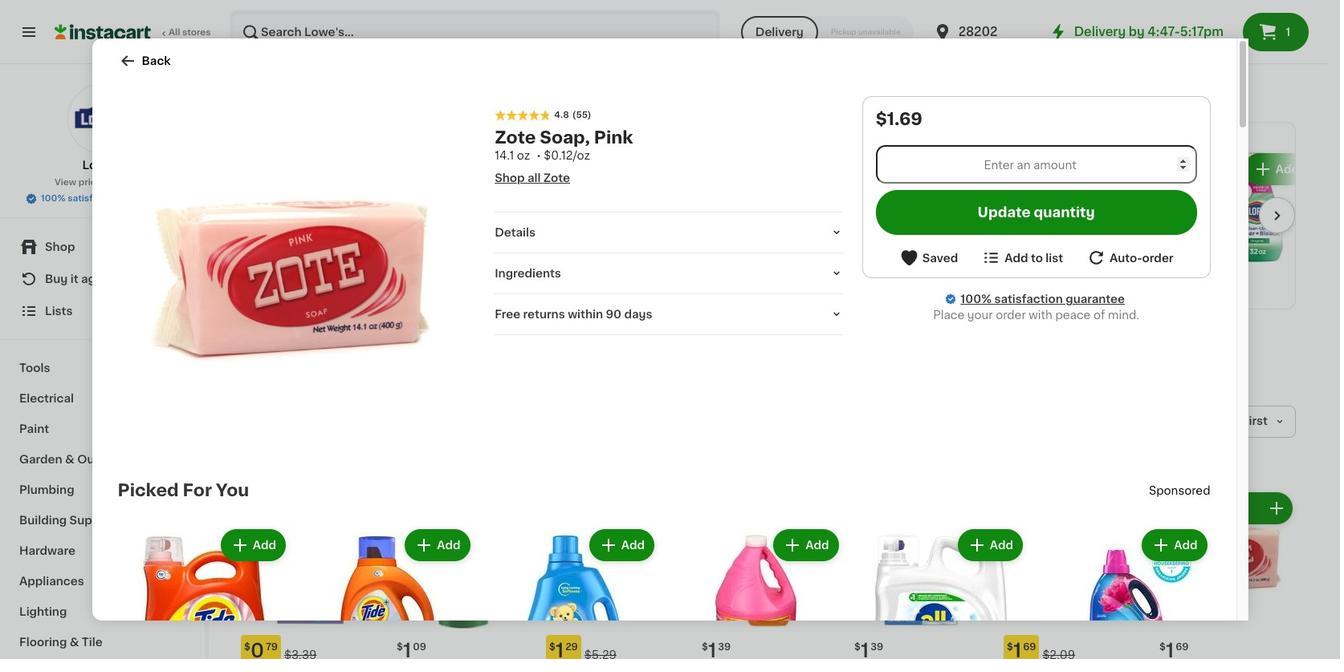 Task type: vqa. For each thing, say whether or not it's contained in the screenshot.
Sweepstakes inside Instacart "December 2023 Survey" Gift Card Sweepstakes Official Rules
no



Task type: locate. For each thing, give the bounding box(es) containing it.
ct right 225
[[1110, 229, 1122, 240]]

0 horizontal spatial all
[[169, 28, 180, 37]]

1 horizontal spatial satisfaction
[[994, 294, 1063, 305]]

2 39 from the left
[[870, 643, 883, 653]]

0 vertical spatial shop
[[495, 173, 525, 184]]

wipes, up crisp at the top right of page
[[853, 213, 891, 224]]

1 horizontal spatial 100%
[[961, 294, 992, 305]]

free left returns
[[495, 309, 520, 320]]

satisfaction inside button
[[68, 194, 121, 203]]

shop all zote
[[495, 173, 570, 184]]

0 horizontal spatial 1
[[1221, 503, 1226, 514]]

$0.12/oz
[[544, 150, 590, 161]]

(55) button
[[572, 109, 591, 122]]

outdoors
[[77, 454, 132, 466]]

spo nsored
[[586, 210, 636, 219], [1149, 486, 1210, 497]]

1 vertical spatial spo nsored
[[1149, 486, 1210, 497]]

1 vertical spatial shop
[[45, 242, 75, 253]]

electrical
[[19, 393, 74, 405]]

flooring & tile
[[19, 638, 103, 649]]

add
[[1043, 164, 1066, 175], [1276, 164, 1299, 175], [1005, 253, 1028, 264], [253, 540, 276, 552], [437, 540, 460, 552], [621, 540, 645, 552], [806, 540, 829, 552], [990, 540, 1013, 552], [1174, 540, 1198, 552]]

1 horizontal spatial cleaning
[[853, 229, 903, 240]]

pink
[[594, 129, 633, 146]]

appliances
[[19, 576, 84, 588]]

75
[[853, 245, 867, 256]]

list
[[1046, 253, 1063, 264]]

policy
[[112, 178, 141, 187]]

0 horizontal spatial 69
[[1023, 643, 1036, 653]]

guarantee up of
[[1066, 294, 1125, 305]]

nsored up remove zote soap, pink icon
[[1171, 486, 1210, 497]]

your
[[967, 310, 993, 321]]

kills 99.9% of cold & flu viruses. image
[[242, 123, 572, 309]]

lemon
[[885, 245, 924, 256]]

1 horizontal spatial 1
[[1286, 26, 1291, 38]]

ct
[[1110, 229, 1122, 240], [869, 245, 881, 256], [1229, 503, 1241, 514]]

1 vertical spatial nsored
[[1171, 486, 1210, 497]]

disinfecting inside clorox disinfecting wipes
[[1086, 197, 1154, 208]]

ct right 75 on the right of page
[[869, 245, 881, 256]]

1 horizontal spatial delivery
[[1074, 26, 1126, 38]]

order down the wipes
[[1142, 253, 1173, 264]]

order
[[1142, 253, 1173, 264], [996, 310, 1026, 321]]

★★★★★
[[495, 110, 551, 121], [495, 110, 551, 121], [1086, 213, 1142, 224], [1086, 213, 1142, 224], [853, 229, 909, 240], [853, 229, 909, 240]]

shop up buy
[[45, 242, 75, 253]]

0 horizontal spatial cleaning
[[308, 355, 360, 367]]

disinfecting for wipes
[[1086, 197, 1154, 208]]

satisfaction up place your order with peace of mind.
[[994, 294, 1063, 305]]

0 vertical spatial 79
[[875, 158, 887, 167]]

•
[[536, 150, 541, 161]]

view pricing policy link
[[55, 177, 150, 189]]

shop down 14.1
[[495, 173, 525, 184]]

place
[[933, 310, 964, 321]]

& for flooring
[[70, 638, 79, 649]]

0 horizontal spatial delivery
[[755, 26, 804, 38]]

0 vertical spatial satisfaction
[[68, 194, 121, 203]]

& left tile
[[70, 638, 79, 649]]

1 horizontal spatial 79
[[875, 158, 887, 167]]

5:17pm
[[1180, 26, 1224, 38]]

1 vertical spatial 100%
[[961, 294, 992, 305]]

spo
[[586, 210, 604, 219], [1149, 486, 1171, 497]]

1 horizontal spatial all
[[260, 355, 275, 367]]

delivery
[[1074, 26, 1126, 38], [755, 26, 804, 38]]

disinfecting inside clorox disinfecting wipes, bleach free cleaning wipes, crisp lemon
[[853, 197, 921, 208]]

remove zote soap, pink image
[[1175, 499, 1195, 518]]

0 horizontal spatial order
[[996, 310, 1026, 321]]

view
[[55, 178, 76, 187]]

0 horizontal spatial ct
[[869, 245, 881, 256]]

225
[[1086, 229, 1107, 240]]

plumbing
[[19, 485, 74, 496]]

$1.69
[[876, 111, 922, 128]]

0 vertical spatial guarantee
[[124, 194, 170, 203]]

days
[[624, 309, 652, 320]]

Enter an amount number field
[[876, 145, 1197, 184]]

$ inside $0.79 original price: $3.39 element
[[244, 643, 250, 653]]

0 horizontal spatial 79
[[266, 643, 278, 653]]

paint link
[[10, 414, 195, 445]]

again
[[81, 274, 113, 285]]

wipes,
[[853, 213, 891, 224], [906, 229, 944, 240]]

0 horizontal spatial guarantee
[[124, 194, 170, 203]]

delivery inside button
[[755, 26, 804, 38]]

100% down view
[[41, 194, 65, 203]]

09
[[413, 643, 426, 653]]

1 horizontal spatial spo
[[1149, 486, 1171, 497]]

79
[[875, 158, 887, 167], [266, 643, 278, 653]]

tile
[[82, 638, 103, 649]]

building
[[19, 515, 67, 527]]

clorox down $14.69 element
[[1086, 181, 1122, 192]]

order left with
[[996, 310, 1026, 321]]

100%
[[41, 194, 65, 203], [961, 294, 992, 305]]

cleaning left "solution"
[[308, 355, 360, 367]]

1 disinfecting from the left
[[853, 197, 921, 208]]

1 vertical spatial free
[[495, 309, 520, 320]]

0 horizontal spatial 100%
[[41, 194, 65, 203]]

cleaning
[[853, 229, 903, 240], [308, 355, 360, 367]]

1 inside button
[[1286, 26, 1291, 38]]

product group
[[1156, 490, 1296, 660], [118, 527, 289, 660], [302, 527, 473, 660], [486, 527, 658, 660], [670, 527, 842, 660], [855, 527, 1026, 660], [1039, 527, 1210, 660]]

0 horizontal spatial 100% satisfaction guarantee
[[41, 194, 170, 203]]

2 horizontal spatial ct
[[1229, 503, 1241, 514]]

0 horizontal spatial satisfaction
[[68, 194, 121, 203]]

90
[[606, 309, 621, 320]]

1 horizontal spatial guarantee
[[1066, 294, 1125, 305]]

delivery by 4:47-5:17pm
[[1074, 26, 1224, 38]]

all
[[169, 28, 180, 37], [260, 355, 275, 367]]

0 vertical spatial wipes,
[[853, 213, 891, 224]]

0 horizontal spatial spo
[[586, 210, 604, 219]]

39
[[718, 643, 731, 653], [870, 643, 883, 653]]

0 vertical spatial &
[[65, 454, 74, 466]]

2 vertical spatial ct
[[1229, 503, 1241, 514]]

1 vertical spatial all
[[260, 355, 275, 367]]

guarantee down policy
[[124, 194, 170, 203]]

update quantity button
[[876, 190, 1197, 235]]

1 vertical spatial 1
[[1221, 503, 1226, 514]]

nsored up details button
[[604, 210, 636, 219]]

satisfaction
[[68, 194, 121, 203], [994, 294, 1063, 305]]

2 clorox from the left
[[1086, 181, 1122, 192]]

appliances link
[[10, 567, 195, 597]]

1 horizontal spatial ct
[[1110, 229, 1122, 240]]

0 vertical spatial 100%
[[41, 194, 65, 203]]

0 vertical spatial free
[[935, 213, 960, 224]]

100% satisfaction guarantee link
[[961, 291, 1125, 308]]

&
[[65, 454, 74, 466], [70, 638, 79, 649]]

1 horizontal spatial shop
[[495, 173, 525, 184]]

1 vertical spatial satisfaction
[[994, 294, 1063, 305]]

order inside button
[[1142, 253, 1173, 264]]

add to list button
[[981, 248, 1063, 268]]

100% satisfaction guarantee
[[41, 194, 170, 203], [961, 294, 1125, 305]]

14.1
[[495, 150, 514, 161]]

disinfecting up bleach
[[853, 197, 921, 208]]

& right garden
[[65, 454, 74, 466]]

clorox disinfecting wipes, bleach free cleaning wipes, crisp lemon
[[853, 181, 960, 256]]

1 horizontal spatial disinfecting
[[1086, 197, 1154, 208]]

0 vertical spatial 1
[[1286, 26, 1291, 38]]

1 horizontal spatial clorox
[[1086, 181, 1122, 192]]

clorox for clorox disinfecting wipes
[[1086, 181, 1122, 192]]

clorox inside clorox disinfecting wipes, bleach free cleaning wipes, crisp lemon
[[853, 181, 889, 192]]

zote soap, pink
[[495, 129, 633, 146]]

1 horizontal spatial free
[[935, 213, 960, 224]]

with
[[1029, 310, 1053, 321]]

1 vertical spatial ct
[[869, 245, 881, 256]]

0 horizontal spatial nsored
[[604, 210, 636, 219]]

all inside 'link'
[[169, 28, 180, 37]]

1 vertical spatial wipes,
[[906, 229, 944, 240]]

ingredients button
[[495, 266, 843, 282]]

zote
[[495, 129, 536, 146]]

wipes, down bleach
[[906, 229, 944, 240]]

0 vertical spatial cleaning
[[853, 229, 903, 240]]

guarantee inside button
[[124, 194, 170, 203]]

0 vertical spatial all
[[169, 28, 180, 37]]

spo nsored down 'clorox' image
[[586, 210, 636, 219]]

clorox down $ 7 79
[[853, 181, 889, 192]]

by
[[1129, 26, 1145, 38]]

100% up your
[[961, 294, 992, 305]]

1 for 1 ct
[[1221, 503, 1226, 514]]

1 horizontal spatial 39
[[870, 643, 883, 653]]

0 vertical spatial spo nsored
[[586, 210, 636, 219]]

1 vertical spatial order
[[996, 310, 1026, 321]]

0 horizontal spatial disinfecting
[[853, 197, 921, 208]]

disinfecting for wipes,
[[853, 197, 921, 208]]

clorox
[[853, 181, 889, 192], [1086, 181, 1122, 192]]

1 vertical spatial cleaning
[[308, 355, 360, 367]]

buy
[[45, 274, 68, 285]]

2 69 from the left
[[1176, 643, 1189, 653]]

1 clorox from the left
[[853, 181, 889, 192]]

place your order with peace of mind.
[[933, 310, 1139, 321]]

1 vertical spatial &
[[70, 638, 79, 649]]

disinfecting up 225 ct
[[1086, 197, 1154, 208]]

lighting
[[19, 607, 67, 618]]

cleaning solution
[[308, 355, 411, 367]]

ct for 75 ct
[[869, 245, 881, 256]]

free up (33.9k)
[[935, 213, 960, 224]]

delivery for delivery
[[755, 26, 804, 38]]

clorox inside clorox disinfecting wipes
[[1086, 181, 1122, 192]]

$
[[856, 158, 862, 167], [244, 643, 250, 653], [397, 643, 403, 653], [549, 643, 556, 653], [702, 643, 708, 653], [854, 643, 861, 653], [1007, 643, 1013, 653], [1159, 643, 1166, 653]]

cleaning up crisp at the top right of page
[[853, 229, 903, 240]]

0 vertical spatial 100% satisfaction guarantee
[[41, 194, 170, 203]]

update
[[978, 206, 1031, 219]]

satisfaction down the pricing
[[68, 194, 121, 203]]

shop for shop
[[45, 242, 75, 253]]

0 vertical spatial nsored
[[604, 210, 636, 219]]

0 horizontal spatial free
[[495, 309, 520, 320]]

0 horizontal spatial shop
[[45, 242, 75, 253]]

100% satisfaction guarantee up with
[[961, 294, 1125, 305]]

1 horizontal spatial 100% satisfaction guarantee
[[961, 294, 1125, 305]]

1 horizontal spatial order
[[1142, 253, 1173, 264]]

0 vertical spatial ct
[[1110, 229, 1122, 240]]

all for all stores
[[169, 28, 180, 37]]

all stores
[[169, 28, 211, 37]]

69
[[1023, 643, 1036, 653], [1176, 643, 1189, 653]]

cleaning inside clorox disinfecting wipes, bleach free cleaning wipes, crisp lemon
[[853, 229, 903, 240]]

0 horizontal spatial clorox
[[853, 181, 889, 192]]

free inside clorox disinfecting wipes, bleach free cleaning wipes, crisp lemon
[[935, 213, 960, 224]]

0 vertical spatial order
[[1142, 253, 1173, 264]]

ct for 225 ct
[[1110, 229, 1122, 240]]

1 horizontal spatial spo nsored
[[1149, 486, 1210, 497]]

1 horizontal spatial 69
[[1176, 643, 1189, 653]]

spo nsored up remove zote soap, pink icon
[[1149, 486, 1210, 497]]

100% satisfaction guarantee inside button
[[41, 194, 170, 203]]

4.8
[[554, 111, 569, 120]]

1 horizontal spatial wipes,
[[906, 229, 944, 240]]

service type group
[[741, 16, 913, 48]]

None search field
[[230, 10, 720, 55]]

ct left increment quantity of zote soap, pink image
[[1229, 503, 1241, 514]]

100% satisfaction guarantee down view pricing policy link
[[41, 194, 170, 203]]

nsored
[[604, 210, 636, 219], [1171, 486, 1210, 497]]

2 disinfecting from the left
[[1086, 197, 1154, 208]]

0 horizontal spatial 39
[[718, 643, 731, 653]]



Task type: describe. For each thing, give the bounding box(es) containing it.
for
[[183, 483, 212, 499]]

7
[[862, 157, 874, 175]]

0 vertical spatial spo
[[586, 210, 604, 219]]

paint
[[19, 424, 49, 435]]

(33.9k)
[[912, 229, 954, 240]]

$14.69 element
[[1086, 150, 1193, 179]]

4.8 (55)
[[554, 111, 591, 120]]

oz
[[517, 150, 530, 161]]

$1.69 original price: $2.09 element
[[1004, 636, 1143, 660]]

clorox disinfecting wipes
[[1086, 181, 1192, 208]]

1 ct
[[1221, 503, 1241, 514]]

quantity
[[1034, 206, 1095, 219]]

$ 7 79
[[856, 157, 887, 175]]

back
[[142, 55, 171, 67]]

shop link
[[10, 231, 195, 263]]

1 vertical spatial guarantee
[[1066, 294, 1125, 305]]

crisp
[[853, 245, 883, 256]]

soap,
[[540, 129, 590, 146]]

garden
[[19, 454, 62, 466]]

instacart logo image
[[55, 22, 151, 42]]

of
[[1094, 310, 1105, 321]]

lighting link
[[10, 597, 195, 628]]

flooring
[[19, 638, 67, 649]]

4:47-
[[1148, 26, 1180, 38]]

tools link
[[10, 353, 195, 384]]

stores
[[182, 28, 211, 37]]

auto-order
[[1110, 253, 1173, 264]]

free returns within 90 days
[[495, 309, 652, 320]]

product group containing 1 ct
[[1156, 490, 1296, 660]]

view pricing policy
[[55, 178, 141, 187]]

building supplies link
[[10, 506, 195, 536]]

delivery by 4:47-5:17pm link
[[1048, 22, 1224, 42]]

electrical link
[[10, 384, 195, 414]]

100% satisfaction guarantee button
[[25, 189, 180, 206]]

clorox for clorox disinfecting wipes, bleach free cleaning wipes, crisp lemon
[[853, 181, 889, 192]]

0 horizontal spatial spo nsored
[[586, 210, 636, 219]]

100% inside 100% satisfaction guarantee button
[[41, 194, 65, 203]]

back button
[[118, 51, 171, 71]]

returns
[[523, 309, 565, 320]]

clorox image
[[586, 150, 615, 179]]

buy it again
[[45, 274, 113, 285]]

bleach
[[894, 213, 932, 224]]

details button
[[495, 225, 843, 241]]

all for all
[[260, 355, 275, 367]]

$1.29 original price: $5.29 element
[[546, 636, 686, 660]]

delivery button
[[741, 16, 818, 48]]

lowe's logo image
[[67, 84, 138, 154]]

ct for 1 ct
[[1229, 503, 1241, 514]]

all
[[527, 173, 541, 184]]

lowe's link
[[67, 84, 138, 173]]

lists link
[[10, 295, 195, 328]]

garden & outdoors
[[19, 454, 132, 466]]

all stores link
[[55, 10, 212, 55]]

flooring & tile link
[[10, 628, 195, 658]]

69 inside product 'group'
[[1176, 643, 1189, 653]]

lists
[[45, 306, 73, 317]]

garden & outdoors link
[[10, 445, 195, 475]]

79 inside $ 7 79
[[875, 158, 887, 167]]

1 vertical spatial 79
[[266, 643, 278, 653]]

1 horizontal spatial nsored
[[1171, 486, 1210, 497]]

plumbing link
[[10, 475, 195, 506]]

(55)
[[572, 111, 591, 120]]

$ inside $1.69 original price: $2.09 element
[[1007, 643, 1013, 653]]

tools
[[19, 363, 50, 374]]

100% inside 100% satisfaction guarantee link
[[961, 294, 992, 305]]

$0.79 original price: $3.39 element
[[241, 636, 381, 660]]

picked for you
[[118, 483, 249, 499]]

1 vertical spatial 100% satisfaction guarantee
[[961, 294, 1125, 305]]

cleaning inside cleaning solution link
[[308, 355, 360, 367]]

225 ct
[[1086, 229, 1122, 240]]

saved button
[[899, 248, 958, 268]]

within
[[568, 309, 603, 320]]

ingredients
[[495, 268, 561, 279]]

$ inside $ 7 79
[[856, 158, 862, 167]]

1 button
[[1243, 13, 1309, 51]]

shop for shop all zote
[[495, 173, 525, 184]]

28202 button
[[933, 10, 1029, 55]]

lowe's
[[82, 160, 122, 171]]

delivery for delivery by 4:47-5:17pm
[[1074, 26, 1126, 38]]

details
[[495, 227, 536, 239]]

28202
[[958, 26, 998, 38]]

0 horizontal spatial wipes,
[[853, 213, 891, 224]]

pricing
[[78, 178, 110, 187]]

building supplies
[[19, 515, 120, 527]]

auto-order button
[[1086, 248, 1173, 268]]

1 69 from the left
[[1023, 643, 1036, 653]]

29
[[565, 643, 578, 653]]

1 39 from the left
[[718, 643, 731, 653]]

it
[[70, 274, 78, 285]]

zote soap, pink image
[[130, 109, 464, 443]]

add to list
[[1005, 253, 1063, 264]]

1 vertical spatial spo
[[1149, 486, 1171, 497]]

add inside button
[[1005, 253, 1028, 264]]

zote
[[543, 173, 570, 184]]

solution
[[363, 355, 411, 367]]

1 for 1
[[1286, 26, 1291, 38]]

& for garden
[[65, 454, 74, 466]]

cleaning solution link
[[297, 348, 422, 374]]

increment quantity of zote soap, pink image
[[1267, 499, 1286, 518]]

buy it again link
[[10, 263, 195, 295]]

14.1 oz • $0.12/oz
[[495, 150, 590, 161]]

mind.
[[1108, 310, 1139, 321]]



